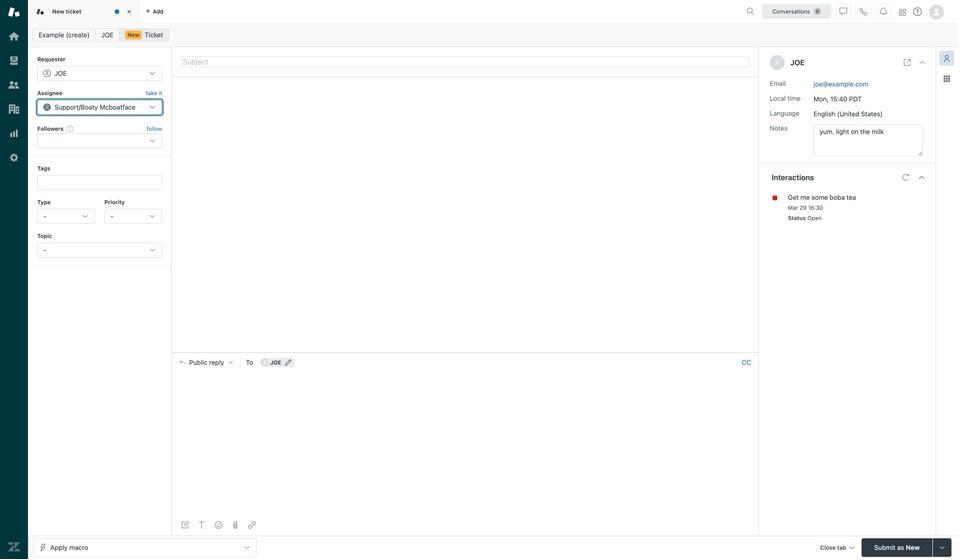 Task type: describe. For each thing, give the bounding box(es) containing it.
user image
[[775, 60, 781, 65]]

admin image
[[8, 152, 20, 164]]

draft mode image
[[181, 521, 189, 529]]

secondary element
[[28, 26, 959, 44]]

zendesk image
[[8, 541, 20, 553]]

edit user image
[[285, 359, 292, 366]]

Mar 29 16:30 text field
[[789, 205, 824, 211]]

joe@example.com image
[[261, 359, 269, 366]]

customers image
[[8, 79, 20, 91]]

zendesk products image
[[900, 9, 907, 16]]

tabs tab list
[[28, 0, 743, 23]]

reporting image
[[8, 127, 20, 139]]

customer context image
[[944, 55, 951, 62]]

close image inside tabs tab list
[[125, 7, 134, 16]]

apps image
[[944, 75, 951, 83]]

Subject field
[[181, 56, 750, 67]]

zendesk support image
[[8, 6, 20, 18]]

add link (cmd k) image
[[249, 521, 256, 529]]

format text image
[[198, 521, 206, 529]]

user image
[[776, 60, 780, 65]]



Task type: vqa. For each thing, say whether or not it's contained in the screenshot.
Add link (Cmd K) icon
yes



Task type: locate. For each thing, give the bounding box(es) containing it.
info on adding followers image
[[66, 125, 74, 132]]

1 horizontal spatial close image
[[919, 59, 927, 66]]

main element
[[0, 0, 28, 559]]

None text field
[[814, 124, 924, 156]]

organizations image
[[8, 103, 20, 115]]

close image
[[125, 7, 134, 16], [919, 59, 927, 66]]

minimize composer image
[[462, 349, 469, 356]]

insert emojis image
[[215, 521, 222, 529]]

button displays agent's chat status as invisible. image
[[840, 8, 848, 15]]

get help image
[[914, 7, 923, 16]]

view more details image
[[904, 59, 912, 66]]

1 vertical spatial close image
[[919, 59, 927, 66]]

get started image
[[8, 30, 20, 42]]

0 horizontal spatial close image
[[125, 7, 134, 16]]

notifications image
[[881, 8, 888, 15]]

0 vertical spatial close image
[[125, 7, 134, 16]]

add attachment image
[[232, 521, 239, 529]]

views image
[[8, 55, 20, 67]]

tab
[[28, 0, 140, 23]]



